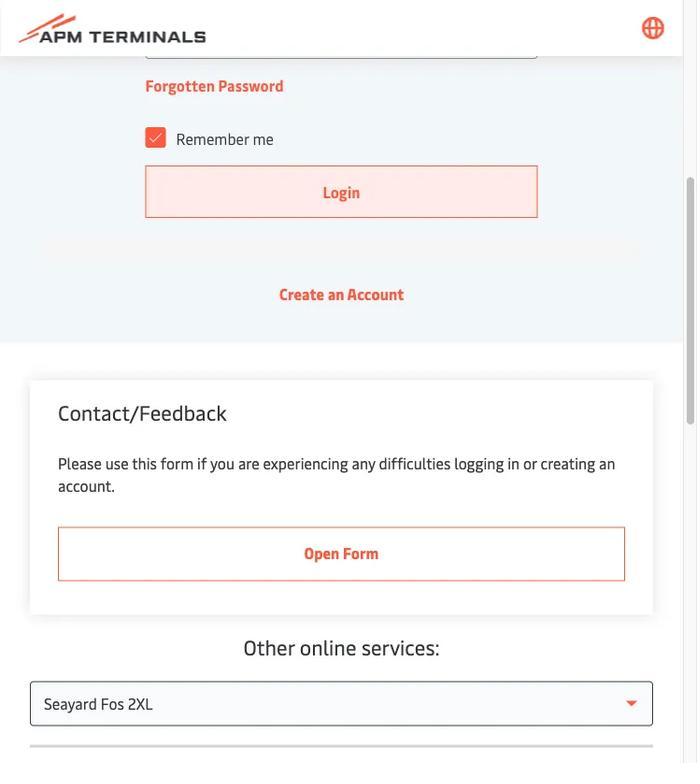 Task type: describe. For each thing, give the bounding box(es) containing it.
form
[[343, 543, 379, 563]]

create an account link
[[279, 284, 404, 305]]

please
[[58, 454, 102, 474]]

please use this form if you are experiencing any difficulties logging in or creating an account.
[[58, 454, 616, 496]]

if
[[197, 454, 207, 474]]

are
[[238, 454, 260, 474]]

or
[[524, 454, 538, 474]]

account
[[348, 284, 404, 305]]

create
[[279, 284, 325, 305]]

0 horizontal spatial an
[[328, 284, 345, 305]]

in
[[508, 454, 520, 474]]

use
[[105, 454, 129, 474]]

any
[[352, 454, 376, 474]]

account.
[[58, 476, 115, 496]]

open form
[[305, 543, 379, 563]]

services:
[[362, 633, 440, 661]]



Task type: vqa. For each thing, say whether or not it's contained in the screenshot.
Account
yes



Task type: locate. For each thing, give the bounding box(es) containing it.
experiencing
[[263, 454, 349, 474]]

open form link
[[58, 528, 626, 582]]

an
[[328, 284, 345, 305], [600, 454, 616, 474]]

creating
[[541, 454, 596, 474]]

difficulties
[[379, 454, 451, 474]]

an inside please use this form if you are experiencing any difficulties logging in or creating an account.
[[600, 454, 616, 474]]

0 vertical spatial an
[[328, 284, 345, 305]]

1 horizontal spatial an
[[600, 454, 616, 474]]

other
[[244, 633, 295, 661]]

create an account
[[279, 284, 404, 305]]

an right creating
[[600, 454, 616, 474]]

other online services:
[[244, 633, 440, 661]]

an right create
[[328, 284, 345, 305]]

this
[[132, 454, 157, 474]]

1 vertical spatial an
[[600, 454, 616, 474]]

logging
[[455, 454, 505, 474]]

open
[[305, 543, 340, 563]]

online
[[300, 633, 357, 661]]

you
[[210, 454, 235, 474]]

contact/feedback
[[58, 399, 227, 426]]

form
[[161, 454, 194, 474]]



